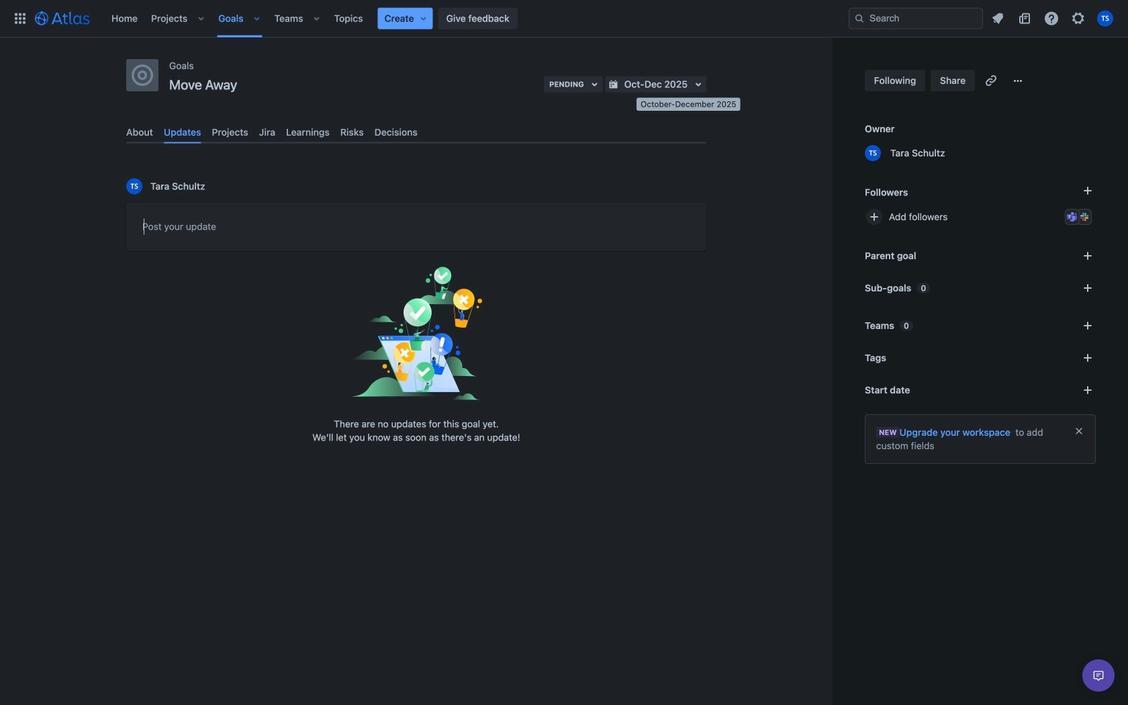Task type: locate. For each thing, give the bounding box(es) containing it.
add a follower image
[[1081, 183, 1097, 199]]

None search field
[[849, 8, 984, 29]]

msteams logo showing  channels are connected to this goal image
[[1068, 212, 1078, 222]]

slack logo showing nan channels are connected to this goal image
[[1080, 212, 1091, 222]]

close banner image
[[1074, 426, 1085, 437]]

add team image
[[1081, 318, 1097, 334]]

set start date image
[[1081, 382, 1097, 398]]

open intercom messenger image
[[1091, 668, 1107, 684]]

banner
[[0, 0, 1129, 38]]

add tag image
[[1081, 350, 1097, 366]]

settings image
[[1071, 10, 1087, 27]]

tooltip
[[637, 98, 741, 111]]

tab list
[[121, 121, 712, 144]]



Task type: describe. For each thing, give the bounding box(es) containing it.
switch to... image
[[12, 10, 28, 27]]

notifications image
[[990, 10, 1007, 27]]

goal icon image
[[132, 65, 153, 86]]

top element
[[8, 0, 849, 37]]

more icon image
[[1011, 73, 1027, 89]]

add follower image
[[867, 209, 883, 225]]

account image
[[1098, 10, 1114, 27]]

help image
[[1044, 10, 1060, 27]]

Search field
[[849, 8, 984, 29]]

Main content area, start typing to enter text. text field
[[142, 219, 691, 240]]

search image
[[855, 13, 865, 24]]



Task type: vqa. For each thing, say whether or not it's contained in the screenshot.
Open notifications in a new tab Image on the right top
no



